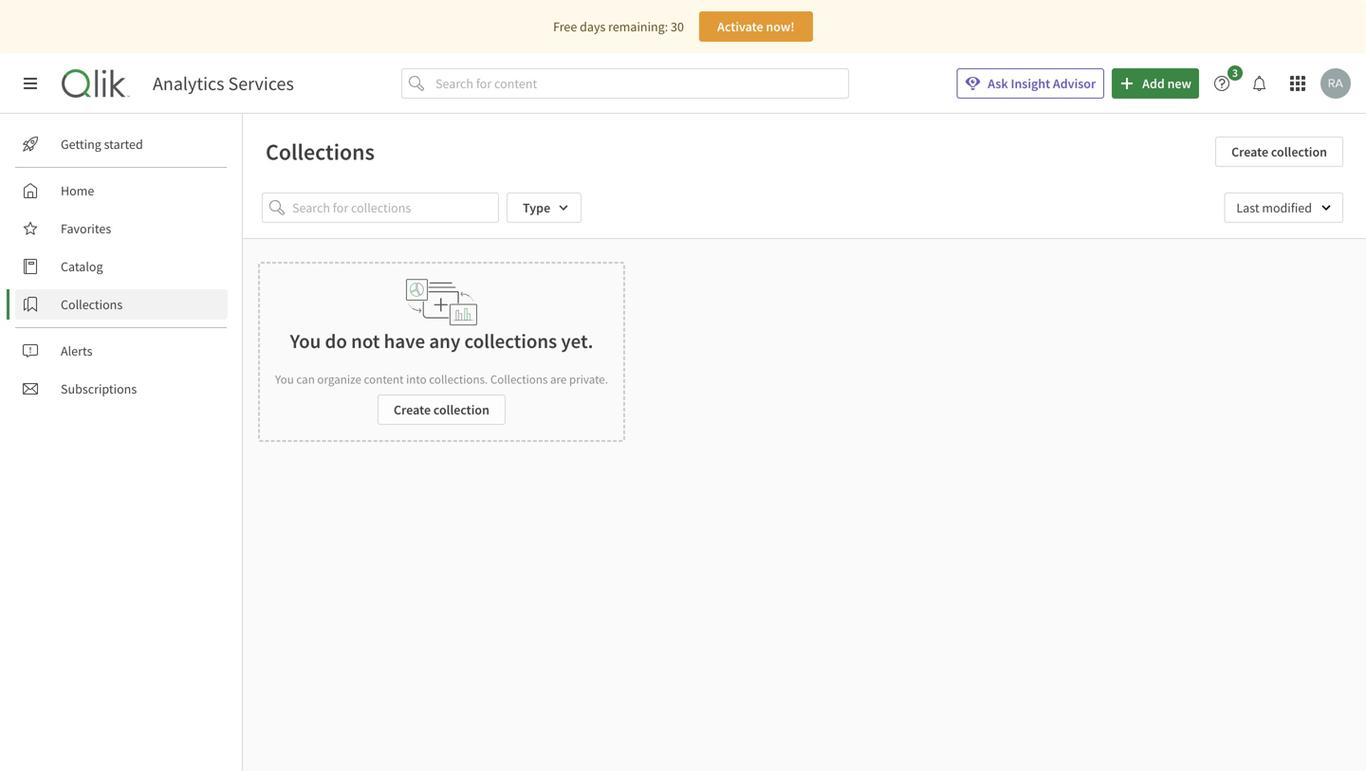 Task type: describe. For each thing, give the bounding box(es) containing it.
30
[[671, 18, 684, 35]]

filters region
[[243, 177, 1367, 238]]

favorites link
[[15, 214, 228, 244]]

any
[[429, 329, 461, 354]]

now!
[[766, 18, 795, 35]]

Search for content text field
[[432, 68, 850, 99]]

catalog link
[[15, 252, 228, 282]]

subscriptions
[[61, 381, 137, 398]]

can
[[296, 372, 315, 387]]

you can organize content into collections. collections are private.
[[275, 372, 608, 387]]

you for you can organize content into collections. collections are private.
[[275, 372, 294, 387]]

started
[[104, 136, 143, 153]]

free
[[553, 18, 577, 35]]

getting started
[[61, 136, 143, 153]]

private.
[[569, 372, 608, 387]]

free days remaining: 30
[[553, 18, 684, 35]]

type
[[523, 199, 551, 216]]

new
[[1168, 75, 1192, 92]]

modified
[[1263, 199, 1313, 216]]

collections
[[465, 329, 557, 354]]

1 horizontal spatial collections
[[266, 138, 375, 166]]

0 vertical spatial create collection button
[[1216, 137, 1344, 167]]

do
[[325, 329, 347, 354]]

collection for the bottom create collection button
[[434, 401, 490, 419]]

alerts link
[[15, 336, 228, 366]]

remaining:
[[609, 18, 668, 35]]

activate now! link
[[699, 11, 813, 42]]

activate now!
[[718, 18, 795, 35]]

getting
[[61, 136, 101, 153]]

close sidebar menu image
[[23, 76, 38, 91]]

add new button
[[1113, 68, 1200, 99]]

ask insight advisor button
[[957, 68, 1105, 99]]

home
[[61, 182, 94, 199]]

create for top create collection button
[[1232, 143, 1269, 160]]

insight
[[1011, 75, 1051, 92]]

ask
[[988, 75, 1009, 92]]

have
[[384, 329, 425, 354]]

ask insight advisor
[[988, 75, 1096, 92]]

home link
[[15, 176, 228, 206]]

yet.
[[561, 329, 594, 354]]

navigation pane element
[[0, 121, 242, 412]]



Task type: locate. For each thing, give the bounding box(es) containing it.
collections inside navigation pane element
[[61, 296, 123, 313]]

into
[[406, 372, 427, 387]]

analytics services
[[153, 72, 294, 95]]

analytics
[[153, 72, 224, 95]]

0 horizontal spatial create
[[394, 401, 431, 419]]

collections inside create collection element
[[491, 372, 548, 387]]

1 vertical spatial collection
[[434, 401, 490, 419]]

1 vertical spatial collections
[[61, 296, 123, 313]]

create collection button up last modified field
[[1216, 137, 1344, 167]]

create collection down you can organize content into collections. collections are private.
[[394, 401, 490, 419]]

subscriptions link
[[15, 374, 228, 404]]

1 horizontal spatial create
[[1232, 143, 1269, 160]]

collection down the collections.
[[434, 401, 490, 419]]

create collection element
[[258, 262, 625, 442]]

you do not have any collections yet.
[[290, 329, 594, 354]]

services
[[228, 72, 294, 95]]

catalog
[[61, 258, 103, 275]]

create collection for the bottom create collection button
[[394, 401, 490, 419]]

create for the bottom create collection button
[[394, 401, 431, 419]]

1 vertical spatial create collection button
[[378, 395, 506, 425]]

add new
[[1143, 75, 1192, 92]]

0 horizontal spatial collection
[[434, 401, 490, 419]]

add
[[1143, 75, 1165, 92]]

0 horizontal spatial create collection button
[[378, 395, 506, 425]]

collections down catalog
[[61, 296, 123, 313]]

1 vertical spatial create
[[394, 401, 431, 419]]

you left can
[[275, 372, 294, 387]]

days
[[580, 18, 606, 35]]

1 horizontal spatial create collection
[[1232, 143, 1328, 160]]

collection up modified
[[1272, 143, 1328, 160]]

0 horizontal spatial create collection
[[394, 401, 490, 419]]

0 vertical spatial create
[[1232, 143, 1269, 160]]

ruby anderson image
[[1321, 68, 1352, 99]]

2 horizontal spatial collections
[[491, 372, 548, 387]]

create collection up last modified field
[[1232, 143, 1328, 160]]

3 button
[[1207, 65, 1249, 99]]

create collection for top create collection button
[[1232, 143, 1328, 160]]

last
[[1237, 199, 1260, 216]]

collection
[[1272, 143, 1328, 160], [434, 401, 490, 419]]

2 vertical spatial collections
[[491, 372, 548, 387]]

activate
[[718, 18, 764, 35]]

collections.
[[429, 372, 488, 387]]

0 vertical spatial collections
[[266, 138, 375, 166]]

create collection button down you can organize content into collections. collections are private.
[[378, 395, 506, 425]]

favorites
[[61, 220, 111, 237]]

1 vertical spatial create collection
[[394, 401, 490, 419]]

collections link
[[15, 289, 228, 320]]

are
[[550, 372, 567, 387]]

1 horizontal spatial collection
[[1272, 143, 1328, 160]]

content
[[364, 372, 404, 387]]

0 vertical spatial create collection
[[1232, 143, 1328, 160]]

last modified
[[1237, 199, 1313, 216]]

1 horizontal spatial create collection button
[[1216, 137, 1344, 167]]

analytics services element
[[153, 72, 294, 95]]

collection for top create collection button
[[1272, 143, 1328, 160]]

create collection
[[1232, 143, 1328, 160], [394, 401, 490, 419]]

create collection button
[[1216, 137, 1344, 167], [378, 395, 506, 425]]

collections down collections
[[491, 372, 548, 387]]

you
[[290, 329, 321, 354], [275, 372, 294, 387]]

alerts
[[61, 343, 92, 360]]

create
[[1232, 143, 1269, 160], [394, 401, 431, 419]]

not
[[351, 329, 380, 354]]

getting started link
[[15, 129, 228, 159]]

1 vertical spatial you
[[275, 372, 294, 387]]

you left do
[[290, 329, 321, 354]]

type button
[[507, 193, 582, 223]]

Search for collections text field
[[292, 193, 499, 223]]

you for you do not have any collections yet.
[[290, 329, 321, 354]]

organize
[[317, 372, 362, 387]]

0 vertical spatial collection
[[1272, 143, 1328, 160]]

collections
[[266, 138, 375, 166], [61, 296, 123, 313], [491, 372, 548, 387]]

3
[[1233, 65, 1239, 80]]

create up "last"
[[1232, 143, 1269, 160]]

Last modified field
[[1225, 193, 1344, 223]]

0 horizontal spatial collections
[[61, 296, 123, 313]]

collections down services
[[266, 138, 375, 166]]

advisor
[[1053, 75, 1096, 92]]

create down into
[[394, 401, 431, 419]]

0 vertical spatial you
[[290, 329, 321, 354]]



Task type: vqa. For each thing, say whether or not it's contained in the screenshot.
Subscriptions
yes



